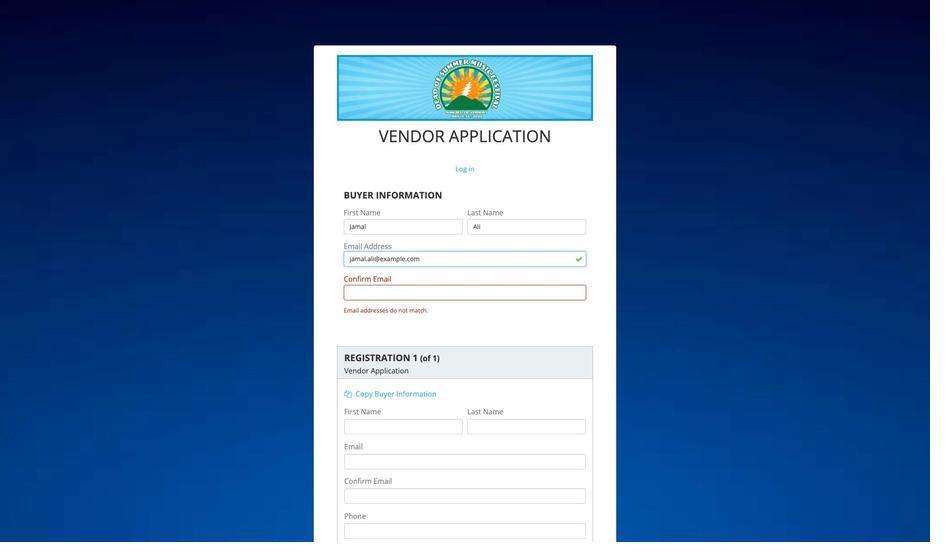 Task type: locate. For each thing, give the bounding box(es) containing it.
None text field
[[344, 419, 463, 434], [468, 419, 586, 434], [344, 419, 463, 434], [468, 419, 586, 434]]

None text field
[[344, 219, 463, 234], [468, 219, 587, 234], [344, 523, 586, 539], [344, 219, 463, 234], [468, 219, 587, 234], [344, 523, 586, 539]]

None email field
[[344, 251, 587, 267], [344, 285, 587, 301], [344, 454, 586, 469], [344, 488, 586, 504], [344, 251, 587, 267], [344, 285, 587, 301], [344, 454, 586, 469], [344, 488, 586, 504]]



Task type: describe. For each thing, give the bounding box(es) containing it.
files o image
[[344, 390, 352, 398]]

check image
[[576, 255, 583, 263]]



